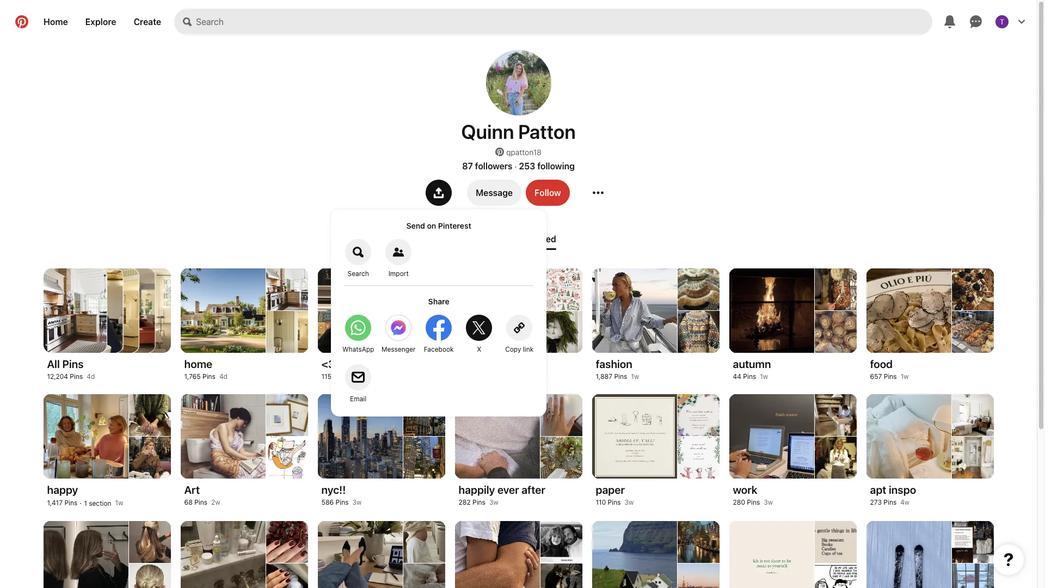 Task type: locate. For each thing, give the bounding box(es) containing it.
on
[[427, 221, 436, 230]]

1 vertical spatial home image
[[266, 311, 308, 353]]

0 horizontal spatial ·
[[80, 498, 82, 508]]

holidays image
[[541, 269, 583, 310], [541, 311, 583, 353]]

pins for paper
[[608, 498, 621, 507]]

2 travel image from the top
[[678, 564, 720, 588]]

share on facebook image
[[426, 315, 452, 341]]

send on pinterest
[[407, 221, 472, 230]]

0 horizontal spatial 4d
[[87, 373, 95, 381]]

pins right 586
[[336, 498, 349, 507]]

1w down "fashion"
[[632, 373, 640, 381]]

0 vertical spatial ·
[[515, 162, 517, 171]]

3w for work
[[764, 498, 774, 507]]

misc image
[[541, 521, 583, 563], [541, 564, 583, 588]]

winter image
[[953, 521, 994, 563], [953, 564, 994, 588]]

3w inside the work 280 pins 3w
[[764, 498, 774, 507]]

0 vertical spatial winter image
[[953, 521, 994, 563]]

pins inside happy 1,417 pins · 1 section 1w
[[64, 499, 77, 507]]

all pins 12,204 pins 4d
[[47, 358, 95, 381]]

2 10 years from now image from the top
[[404, 564, 445, 588]]

1 vertical spatial misc image
[[541, 564, 583, 588]]

1w for food
[[901, 373, 909, 381]]

0 vertical spatial <3 image
[[404, 269, 445, 310]]

10 years from now image
[[404, 521, 445, 563], [404, 564, 445, 588]]

travel image
[[678, 521, 720, 563], [678, 564, 720, 588]]

4d inside all pins 12,204 pins 4d
[[87, 373, 95, 381]]

2 hair image from the top
[[129, 564, 171, 588]]

patton
[[519, 120, 576, 143]]

· left 1 at left bottom
[[80, 498, 82, 508]]

2 4d from the left
[[219, 373, 228, 381]]

1 vertical spatial life image
[[815, 564, 857, 588]]

pins down paper
[[608, 498, 621, 507]]

4 3w from the left
[[764, 498, 774, 507]]

autumn image
[[815, 269, 857, 310], [815, 311, 857, 353]]

pins for home
[[203, 373, 216, 381]]

4d right the 12,204
[[87, 373, 95, 381]]

1 happy image from the top
[[129, 394, 171, 436]]

apt inspo image
[[953, 394, 994, 436], [953, 437, 994, 479]]

1 10 years from now image from the top
[[404, 521, 445, 563]]

0 vertical spatial food image
[[953, 269, 994, 310]]

1 vertical spatial autumn image
[[815, 311, 857, 353]]

3w inside happily ever after 282 pins 3w
[[490, 498, 499, 507]]

0 vertical spatial travel image
[[678, 521, 720, 563]]

87 followers · 253 following
[[463, 161, 575, 171]]

1 vertical spatial happy image
[[129, 437, 171, 479]]

1w right 657
[[901, 373, 909, 381]]

art 68 pins 2w
[[184, 484, 220, 507]]

section
[[89, 500, 111, 508]]

pins inside art 68 pins 2w
[[195, 498, 208, 507]]

create
[[134, 17, 161, 27]]

0 vertical spatial 10 years from now image
[[404, 521, 445, 563]]

0 vertical spatial life image
[[815, 521, 857, 563]]

pins inside the paper 110 pins 3w
[[608, 498, 621, 507]]

3w inside nyc!! 586 pins 3w
[[353, 498, 362, 507]]

1 vertical spatial art image
[[266, 437, 308, 479]]

following
[[538, 161, 575, 171]]

message
[[476, 188, 513, 198]]

1 vertical spatial hair image
[[129, 564, 171, 588]]

apt inspo 273 pins 4w
[[871, 484, 917, 507]]

1 apt inspo image from the top
[[953, 394, 994, 436]]

explore
[[85, 17, 116, 27]]

<3 image
[[404, 269, 445, 310], [404, 311, 445, 353]]

3 3w from the left
[[625, 498, 634, 507]]

4w
[[901, 498, 910, 507]]

ever
[[498, 484, 519, 496]]

12,204
[[47, 373, 68, 381]]

1w for autumn
[[761, 373, 769, 381]]

0 vertical spatial nyc!! image
[[404, 394, 445, 436]]

0 vertical spatial paper image
[[678, 394, 720, 436]]

import
[[389, 270, 409, 278]]

pins inside <3 115 pins 6d
[[334, 373, 347, 381]]

3w right 586
[[353, 498, 362, 507]]

qpatton18 image
[[486, 50, 552, 115]]

3w for nyc!!
[[353, 498, 362, 507]]

nyc!! image
[[404, 394, 445, 436], [404, 437, 445, 479]]

0 vertical spatial work image
[[815, 394, 857, 436]]

0 vertical spatial holidays image
[[541, 269, 583, 310]]

autumn
[[733, 358, 772, 370]]

pins inside the work 280 pins 3w
[[748, 498, 761, 507]]

3w for paper
[[625, 498, 634, 507]]

1w down autumn
[[761, 373, 769, 381]]

fashion
[[596, 358, 633, 370]]

home link
[[35, 9, 77, 35]]

· inside happy 1,417 pins · 1 section 1w
[[80, 498, 82, 508]]

pins right 657
[[885, 373, 898, 381]]

pins inside nyc!! 586 pins 3w
[[336, 498, 349, 507]]

hair image
[[129, 521, 171, 563], [129, 564, 171, 588]]

1 vertical spatial ·
[[80, 498, 82, 508]]

pins down home
[[203, 373, 216, 381]]

inspo
[[890, 484, 917, 496]]

food image
[[953, 269, 994, 310], [953, 311, 994, 353]]

food
[[871, 358, 893, 370]]

share
[[429, 297, 450, 306]]

115
[[322, 373, 332, 381]]

holidays image right link
[[541, 311, 583, 353]]

art image
[[266, 394, 308, 436], [266, 437, 308, 479]]

holidays image down saved link
[[541, 269, 583, 310]]

1 vertical spatial <3 image
[[404, 311, 445, 353]]

pins right 115
[[334, 373, 347, 381]]

1 vertical spatial travel image
[[678, 564, 720, 588]]

pins left 1 at left bottom
[[64, 499, 77, 507]]

qpatton18
[[507, 148, 542, 157]]

pins inside the home 1,765 pins 4d
[[203, 373, 216, 381]]

3w down paper
[[625, 498, 634, 507]]

1,887
[[596, 373, 613, 381]]

1w inside fashion 1,887 pins 1w
[[632, 373, 640, 381]]

happily ever after image
[[541, 394, 583, 436], [541, 437, 583, 479]]

0 vertical spatial fashion image
[[678, 269, 720, 310]]

2 home image from the top
[[266, 311, 308, 353]]

2 art image from the top
[[266, 437, 308, 479]]

3w inside the paper 110 pins 3w
[[625, 498, 634, 507]]

1 4d from the left
[[87, 373, 95, 381]]

pins down "fashion"
[[615, 373, 628, 381]]

1 3w from the left
[[353, 498, 362, 507]]

tyler black image
[[996, 15, 1009, 28]]

1 horizontal spatial 4d
[[219, 373, 228, 381]]

2 nyc!! image from the top
[[404, 437, 445, 479]]

·
[[515, 162, 517, 171], [80, 498, 82, 508]]

1 vertical spatial holidays image
[[541, 311, 583, 353]]

pins right 44
[[744, 373, 757, 381]]

1 vertical spatial apt inspo image
[[953, 437, 994, 479]]

· left 253
[[515, 162, 517, 171]]

art
[[184, 484, 200, 496]]

follow button
[[526, 180, 570, 206]]

<3 115 pins 6d
[[322, 358, 359, 381]]

1 vertical spatial work image
[[815, 437, 857, 479]]

copy link
[[506, 345, 534, 354]]

4d
[[87, 373, 95, 381], [219, 373, 228, 381]]

2 3w from the left
[[490, 498, 499, 507]]

5 allpins image from the left
[[108, 269, 171, 353]]

<3 image down share
[[404, 311, 445, 353]]

1 allpins image from the left
[[43, 269, 106, 353]]

0 vertical spatial happily ever after image
[[541, 394, 583, 436]]

1 vertical spatial fashion image
[[678, 311, 720, 353]]

happy image
[[129, 394, 171, 436], [129, 437, 171, 479]]

messenger
[[382, 345, 416, 354]]

1 vertical spatial 10 years from now image
[[404, 564, 445, 588]]

whatsapp
[[343, 345, 374, 354]]

1w
[[632, 373, 640, 381], [761, 373, 769, 381], [901, 373, 909, 381], [115, 499, 123, 507]]

0 vertical spatial home image
[[266, 269, 308, 310]]

0 vertical spatial misc image
[[541, 521, 583, 563]]

quinn patton
[[462, 120, 576, 143]]

quinn
[[462, 120, 514, 143]]

work image
[[815, 394, 857, 436], [815, 437, 857, 479]]

1w right "section"
[[115, 499, 123, 507]]

1 life image from the top
[[815, 521, 857, 563]]

<3 image up share on facebook image
[[404, 269, 445, 310]]

home image
[[266, 269, 308, 310], [266, 311, 308, 353]]

pins down happily in the left bottom of the page
[[473, 498, 486, 507]]

3 allpins image from the left
[[75, 269, 139, 353]]

0 vertical spatial autumn image
[[815, 269, 857, 310]]

allpins image
[[43, 269, 106, 353], [59, 269, 123, 353], [75, 269, 139, 353], [92, 269, 155, 353], [108, 269, 171, 353]]

1 food image from the top
[[953, 269, 994, 310]]

autumn 44 pins 1w
[[733, 358, 772, 381]]

pins right 68 on the bottom of the page
[[195, 498, 208, 507]]

pins inside autumn 44 pins 1w
[[744, 373, 757, 381]]

after
[[522, 484, 546, 496]]

1 vertical spatial food image
[[953, 311, 994, 353]]

2 paper image from the top
[[678, 437, 720, 479]]

pins right the 12,204
[[70, 373, 83, 381]]

fashion image
[[678, 269, 720, 310], [678, 311, 720, 353]]

110
[[596, 498, 606, 507]]

pins inside fashion 1,887 pins 1w
[[615, 373, 628, 381]]

1 vertical spatial beauty image
[[266, 564, 308, 588]]

pins inside food 657 pins 1w
[[885, 373, 898, 381]]

1w for fashion
[[632, 373, 640, 381]]

life image
[[815, 521, 857, 563], [815, 564, 857, 588]]

1 vertical spatial paper image
[[678, 437, 720, 479]]

home
[[44, 17, 68, 27]]

pins inside apt inspo 273 pins 4w
[[884, 498, 897, 507]]

pins right the 280
[[748, 498, 761, 507]]

paper image
[[678, 394, 720, 436], [678, 437, 720, 479]]

1 vertical spatial happily ever after image
[[541, 437, 583, 479]]

pins right all at the bottom
[[62, 358, 84, 370]]

4d right 1,765
[[219, 373, 228, 381]]

0 vertical spatial art image
[[266, 394, 308, 436]]

pins for happy
[[64, 499, 77, 507]]

1w inside food 657 pins 1w
[[901, 373, 909, 381]]

pins
[[62, 358, 84, 370], [70, 373, 83, 381], [203, 373, 216, 381], [334, 373, 347, 381], [615, 373, 628, 381], [744, 373, 757, 381], [885, 373, 898, 381], [195, 498, 208, 507], [336, 498, 349, 507], [473, 498, 486, 507], [608, 498, 621, 507], [748, 498, 761, 507], [884, 498, 897, 507], [64, 499, 77, 507]]

share on messenger image
[[386, 315, 412, 341]]

paper 110 pins 3w
[[596, 484, 634, 507]]

3w
[[353, 498, 362, 507], [490, 498, 499, 507], [625, 498, 634, 507], [764, 498, 774, 507]]

0 vertical spatial beauty image
[[266, 521, 308, 563]]

1 travel image from the top
[[678, 521, 720, 563]]

1 hair image from the top
[[129, 521, 171, 563]]

pins right 273
[[884, 498, 897, 507]]

1 vertical spatial nyc!! image
[[404, 437, 445, 479]]

beauty image
[[266, 521, 308, 563], [266, 564, 308, 588]]

1 vertical spatial winter image
[[953, 564, 994, 588]]

1 art image from the top
[[266, 394, 308, 436]]

3w down the ever
[[490, 498, 499, 507]]

0 vertical spatial apt inspo image
[[953, 394, 994, 436]]

1w inside autumn 44 pins 1w
[[761, 373, 769, 381]]

0 vertical spatial hair image
[[129, 521, 171, 563]]

0 vertical spatial happy image
[[129, 394, 171, 436]]

1 horizontal spatial ·
[[515, 162, 517, 171]]

3w right the 280
[[764, 498, 774, 507]]

pins for work
[[748, 498, 761, 507]]



Task type: vqa. For each thing, say whether or not it's contained in the screenshot.
Account Switcher Arrow Icon
no



Task type: describe. For each thing, give the bounding box(es) containing it.
1 paper image from the top
[[678, 394, 720, 436]]

send
[[407, 221, 425, 230]]

282
[[459, 498, 471, 507]]

2 winter image from the top
[[953, 564, 994, 588]]

work
[[733, 484, 758, 496]]

2 allpins image from the left
[[59, 269, 123, 353]]

4 allpins image from the left
[[92, 269, 155, 353]]

2 <3 image from the top
[[404, 311, 445, 353]]

2 food image from the top
[[953, 311, 994, 353]]

food 657 pins 1w
[[871, 358, 909, 381]]

happily
[[459, 484, 495, 496]]

all
[[47, 358, 60, 370]]

1 fashion image from the top
[[678, 269, 720, 310]]

pins for fashion
[[615, 373, 628, 381]]

1 holidays image from the top
[[541, 269, 583, 310]]

message button
[[467, 180, 522, 206]]

2 autumn image from the top
[[815, 311, 857, 353]]

1,765
[[184, 373, 201, 381]]

1 winter image from the top
[[953, 521, 994, 563]]

2 work image from the top
[[815, 437, 857, 479]]

happy
[[47, 484, 78, 496]]

1
[[84, 500, 87, 508]]

2 life image from the top
[[815, 564, 857, 588]]

happy 1,417 pins · 1 section 1w
[[47, 484, 123, 508]]

work 280 pins 3w
[[733, 484, 774, 507]]

2w
[[211, 498, 220, 507]]

search
[[348, 270, 369, 278]]

happily ever after 282 pins 3w
[[459, 484, 546, 507]]

1 work image from the top
[[815, 394, 857, 436]]

<3
[[322, 358, 335, 370]]

facebook
[[424, 345, 454, 354]]

home
[[184, 358, 213, 370]]

44
[[733, 373, 742, 381]]

explore link
[[77, 9, 125, 35]]

nyc!! 586 pins 3w
[[322, 484, 362, 507]]

2 holidays image from the top
[[541, 311, 583, 353]]

586
[[322, 498, 334, 507]]

2 misc image from the top
[[541, 564, 583, 588]]

68
[[184, 498, 193, 507]]

· inside 87 followers · 253 following
[[515, 162, 517, 171]]

1 <3 image from the top
[[404, 269, 445, 310]]

copy
[[506, 345, 522, 354]]

6d
[[350, 373, 359, 381]]

pins for autumn
[[744, 373, 757, 381]]

search icon image
[[183, 17, 192, 26]]

280
[[733, 498, 746, 507]]

2 apt inspo image from the top
[[953, 437, 994, 479]]

657
[[871, 373, 883, 381]]

create link
[[125, 9, 170, 35]]

1 beauty image from the top
[[266, 521, 308, 563]]

273
[[871, 498, 882, 507]]

fashion 1,887 pins 1w
[[596, 358, 640, 381]]

2 happily ever after image from the top
[[541, 437, 583, 479]]

pins for food
[[885, 373, 898, 381]]

share on twitter image
[[466, 315, 493, 341]]

1,417
[[47, 499, 63, 507]]

pins inside happily ever after 282 pins 3w
[[473, 498, 486, 507]]

nyc!!
[[322, 484, 346, 496]]

2 happy image from the top
[[129, 437, 171, 479]]

x
[[477, 345, 482, 354]]

saved
[[531, 234, 557, 244]]

followers
[[475, 161, 513, 171]]

saved link
[[527, 230, 561, 250]]

87
[[463, 161, 473, 171]]

link
[[523, 345, 534, 354]]

pins for nyc!!
[[336, 498, 349, 507]]

pins for <3
[[334, 373, 347, 381]]

2 fashion image from the top
[[678, 311, 720, 353]]

1 autumn image from the top
[[815, 269, 857, 310]]

2 beauty image from the top
[[266, 564, 308, 588]]

email
[[350, 395, 367, 403]]

home 1,765 pins 4d
[[184, 358, 228, 381]]

1 happily ever after image from the top
[[541, 394, 583, 436]]

pins for art
[[195, 498, 208, 507]]

pinterest image
[[496, 148, 504, 156]]

Search text field
[[196, 9, 933, 35]]

share on email image
[[345, 364, 372, 391]]

follow
[[535, 188, 561, 198]]

apt
[[871, 484, 887, 496]]

4d inside the home 1,765 pins 4d
[[219, 373, 228, 381]]

1 home image from the top
[[266, 269, 308, 310]]

1 misc image from the top
[[541, 521, 583, 563]]

paper
[[596, 484, 625, 496]]

1 nyc!! image from the top
[[404, 394, 445, 436]]

1w inside happy 1,417 pins · 1 section 1w
[[115, 499, 123, 507]]

253
[[519, 161, 536, 171]]

pinterest
[[438, 221, 472, 230]]



